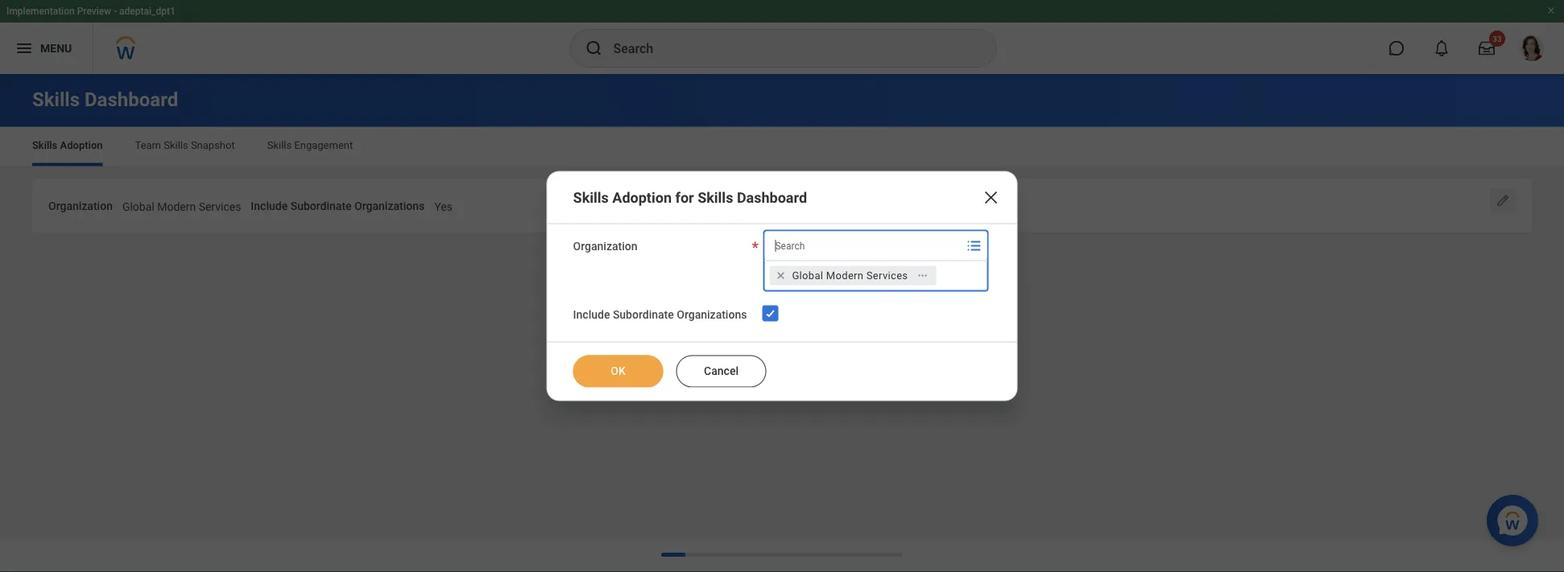 Task type: vqa. For each thing, say whether or not it's contained in the screenshot.
x image
yes



Task type: describe. For each thing, give the bounding box(es) containing it.
profile logan mcneil element
[[1509, 31, 1555, 66]]

during
[[889, 324, 912, 334]]

global for global modern services element
[[792, 270, 823, 282]]

ok button
[[573, 356, 663, 388]]

on
[[616, 340, 626, 350]]

0 vertical spatial angeles)
[[820, 340, 852, 350]]

0 vertical spatial (gmt-
[[854, 340, 875, 350]]

all
[[674, 308, 683, 318]]

© 2023 workday, inc. all rights reserved. - workday proprietary and confidential. for authorized use only. system status: your implementation tenant will be unavailable for a maximum of 12 hours during the next weekly service update; starting on friday, october 27, 2023 at 6:00 pm pacific time (los angeles) (gmt-7) until saturday, october 28, 2023 at 6:00 am pacific time (los angeles) (gmt-7).
[[558, 308, 1007, 366]]

am
[[720, 356, 732, 366]]

cancel button
[[676, 356, 766, 388]]

weekly
[[945, 324, 970, 334]]

skills for skills adoption for skills dashboard
[[573, 189, 609, 206]]

a
[[802, 324, 807, 334]]

organizations for the global modern services text field
[[354, 199, 425, 213]]

skills dashboard main content
[[0, 74, 1564, 244]]

service
[[972, 324, 998, 334]]

global modern services for the global modern services text field
[[122, 200, 241, 213]]

workday,
[[625, 308, 657, 318]]

saturday,
[[902, 340, 935, 350]]

only.
[[952, 308, 968, 318]]

include for the global modern services text field
[[251, 199, 288, 213]]

2 horizontal spatial 2023
[[980, 340, 998, 350]]

maximum
[[809, 324, 845, 334]]

tab list inside skills dashboard main content
[[16, 128, 1548, 166]]

include subordinate organizations element
[[434, 190, 453, 219]]

2 october from the left
[[937, 340, 965, 350]]

organization for organization field
[[573, 240, 638, 253]]

cancel
[[704, 364, 739, 378]]

©
[[596, 308, 602, 318]]

global for the global modern services text field
[[122, 200, 154, 213]]

dashboard inside main content
[[85, 88, 178, 111]]

preview
[[77, 6, 111, 17]]

x small image
[[773, 268, 789, 284]]

services for the global modern services text field
[[199, 200, 241, 213]]

footer containing © 2023 workday, inc. all rights reserved. - workday proprietary and confidential. for authorized use only. system status: your implementation tenant will be unavailable for a maximum of 12 hours during the next weekly service update; starting on friday, october 27, 2023 at 6:00 pm pacific time (los angeles) (gmt-7) until saturday, october 28, 2023 at 6:00 am pacific time (los angeles) (gmt-7).
[[0, 270, 1564, 369]]

modern for the global modern services text field
[[157, 200, 196, 213]]

team skills snapshot
[[135, 139, 235, 151]]

will
[[723, 324, 735, 334]]

1 at from the left
[[715, 340, 723, 350]]

organization element
[[122, 190, 241, 219]]

status:
[[595, 324, 620, 334]]

implementation preview -   adeptai_dpt1 banner
[[0, 0, 1564, 74]]

related actions image
[[917, 270, 928, 281]]

subordinate for the global modern services text field
[[291, 199, 352, 213]]

snapshot
[[191, 139, 235, 151]]

global modern services for global modern services element
[[792, 270, 908, 282]]

subordinate for organization field
[[613, 308, 674, 321]]

and
[[821, 308, 834, 318]]

services for global modern services element
[[867, 270, 908, 282]]

implementation preview -   adeptai_dpt1
[[6, 6, 175, 17]]

0 horizontal spatial time
[[760, 356, 778, 366]]

team
[[135, 139, 161, 151]]

adoption for skills adoption
[[60, 139, 103, 151]]

include subordinate organizations for the global modern services text field
[[251, 199, 425, 213]]

1 vertical spatial (gmt-
[[831, 356, 853, 366]]

1 vertical spatial angeles)
[[798, 356, 829, 366]]

0 horizontal spatial 6:00
[[702, 356, 718, 366]]



Task type: locate. For each thing, give the bounding box(es) containing it.
modern
[[157, 200, 196, 213], [826, 270, 864, 282]]

tenant
[[698, 324, 721, 334]]

modern down team skills snapshot
[[157, 200, 196, 213]]

tab list
[[16, 128, 1548, 166]]

1 horizontal spatial implementation
[[640, 324, 696, 334]]

engagement
[[294, 139, 353, 151]]

pacific down the unavailable
[[756, 340, 780, 350]]

edit image
[[1495, 193, 1511, 209]]

0 horizontal spatial include
[[251, 199, 288, 213]]

close environment banner image
[[1547, 6, 1556, 15]]

be
[[737, 324, 746, 334]]

global modern services inside skills dashboard main content
[[122, 200, 241, 213]]

subordinate inside skills dashboard main content
[[291, 199, 352, 213]]

- inside banner
[[114, 6, 117, 17]]

1 vertical spatial (los
[[780, 356, 796, 366]]

global right x small 'image'
[[792, 270, 823, 282]]

0 horizontal spatial 2023
[[604, 308, 623, 318]]

1 horizontal spatial include subordinate organizations
[[573, 308, 747, 321]]

footer
[[0, 270, 1564, 369]]

1 horizontal spatial global modern services
[[792, 270, 908, 282]]

skills adoption
[[32, 139, 103, 151]]

1 vertical spatial for
[[790, 324, 800, 334]]

dashboard up "team"
[[85, 88, 178, 111]]

global inside text field
[[122, 200, 154, 213]]

skills engagement
[[267, 139, 353, 151]]

of
[[847, 324, 854, 334]]

include subordinate organizations for organization field
[[573, 308, 747, 321]]

pm
[[742, 340, 754, 350]]

for inside © 2023 workday, inc. all rights reserved. - workday proprietary and confidential. for authorized use only. system status: your implementation tenant will be unavailable for a maximum of 12 hours during the next weekly service update; starting on friday, october 27, 2023 at 6:00 pm pacific time (los angeles) (gmt-7) until saturday, october 28, 2023 at 6:00 am pacific time (los angeles) (gmt-7).
[[790, 324, 800, 334]]

pacific
[[756, 340, 780, 350], [734, 356, 758, 366]]

0 vertical spatial organizations
[[354, 199, 425, 213]]

implementation down inc.
[[640, 324, 696, 334]]

Yes text field
[[434, 190, 453, 218]]

27,
[[683, 340, 693, 350]]

1 horizontal spatial -
[[742, 308, 744, 318]]

global modern services inside option
[[792, 270, 908, 282]]

skills dashboard
[[32, 88, 178, 111]]

adoption inside skills adoption for skills dashboard dialog
[[612, 189, 672, 206]]

implementation left preview
[[6, 6, 75, 17]]

include inside skills dashboard main content
[[251, 199, 288, 213]]

october
[[652, 340, 681, 350], [937, 340, 965, 350]]

adoption for skills adoption for skills dashboard
[[612, 189, 672, 206]]

adeptai_dpt1
[[119, 6, 175, 17]]

1 horizontal spatial subordinate
[[613, 308, 674, 321]]

0 horizontal spatial implementation
[[6, 6, 75, 17]]

-
[[114, 6, 117, 17], [742, 308, 744, 318]]

global modern services element
[[792, 269, 908, 283]]

2 at from the left
[[1000, 340, 1007, 350]]

include subordinate organizations up your
[[573, 308, 747, 321]]

1 horizontal spatial services
[[867, 270, 908, 282]]

0 vertical spatial modern
[[157, 200, 196, 213]]

angeles)
[[820, 340, 852, 350], [798, 356, 829, 366]]

unavailable
[[748, 324, 788, 334]]

6:00 left am
[[702, 356, 718, 366]]

1 horizontal spatial dashboard
[[737, 189, 807, 206]]

0 horizontal spatial global modern services
[[122, 200, 241, 213]]

0 vertical spatial adoption
[[60, 139, 103, 151]]

for
[[675, 189, 694, 206], [790, 324, 800, 334]]

0 horizontal spatial modern
[[157, 200, 196, 213]]

1 vertical spatial organization
[[573, 240, 638, 253]]

at up am
[[715, 340, 723, 350]]

1 vertical spatial include
[[573, 308, 610, 321]]

0 horizontal spatial -
[[114, 6, 117, 17]]

0 horizontal spatial dashboard
[[85, 88, 178, 111]]

Global Modern Services text field
[[122, 190, 241, 218]]

12
[[856, 324, 865, 334]]

inc.
[[659, 308, 672, 318]]

use
[[937, 308, 950, 318]]

(los
[[802, 340, 818, 350], [780, 356, 796, 366]]

services down organization field
[[867, 270, 908, 282]]

implementation inside © 2023 workday, inc. all rights reserved. - workday proprietary and confidential. for authorized use only. system status: your implementation tenant will be unavailable for a maximum of 12 hours during the next weekly service update; starting on friday, october 27, 2023 at 6:00 pm pacific time (los angeles) (gmt-7) until saturday, october 28, 2023 at 6:00 am pacific time (los angeles) (gmt-7).
[[640, 324, 696, 334]]

1 vertical spatial subordinate
[[613, 308, 674, 321]]

(gmt- down the of
[[831, 356, 853, 366]]

organizations up the tenant
[[677, 308, 747, 321]]

1 horizontal spatial organization
[[573, 240, 638, 253]]

0 horizontal spatial services
[[199, 200, 241, 213]]

1 vertical spatial implementation
[[640, 324, 696, 334]]

prompts image
[[964, 237, 984, 256]]

0 horizontal spatial (los
[[780, 356, 796, 366]]

authorized
[[897, 308, 935, 318]]

1 vertical spatial -
[[742, 308, 744, 318]]

1 vertical spatial pacific
[[734, 356, 758, 366]]

0 horizontal spatial at
[[715, 340, 723, 350]]

implementation inside banner
[[6, 6, 75, 17]]

0 horizontal spatial organizations
[[354, 199, 425, 213]]

check small image
[[761, 304, 780, 323]]

search image
[[584, 39, 604, 58]]

1 horizontal spatial at
[[1000, 340, 1007, 350]]

1 vertical spatial time
[[760, 356, 778, 366]]

Organization field
[[765, 232, 987, 261]]

modern inside option
[[826, 270, 864, 282]]

6:00 left pm
[[724, 340, 740, 350]]

0 vertical spatial time
[[782, 340, 800, 350]]

0 vertical spatial include subordinate organizations
[[251, 199, 425, 213]]

organization inside skills dashboard main content
[[48, 199, 113, 213]]

organization
[[48, 199, 113, 213], [573, 240, 638, 253]]

1 horizontal spatial organizations
[[677, 308, 747, 321]]

update;
[[558, 340, 585, 350]]

hours
[[867, 324, 887, 334]]

at
[[715, 340, 723, 350], [1000, 340, 1007, 350]]

0 horizontal spatial october
[[652, 340, 681, 350]]

angeles) down maximum
[[820, 340, 852, 350]]

2023
[[604, 308, 623, 318], [695, 340, 713, 350], [980, 340, 998, 350]]

skills for skills engagement
[[267, 139, 292, 151]]

workday
[[746, 308, 777, 318]]

tab list containing skills adoption
[[16, 128, 1548, 166]]

1 horizontal spatial october
[[937, 340, 965, 350]]

starting
[[587, 340, 614, 350]]

modern up confidential.
[[826, 270, 864, 282]]

organization down the skills adoption
[[48, 199, 113, 213]]

0 vertical spatial organization
[[48, 199, 113, 213]]

0 vertical spatial for
[[675, 189, 694, 206]]

28,
[[967, 340, 978, 350]]

services down the snapshot on the top left
[[199, 200, 241, 213]]

1 horizontal spatial time
[[782, 340, 800, 350]]

(los down a in the right of the page
[[802, 340, 818, 350]]

organization for the global modern services text field
[[48, 199, 113, 213]]

1 vertical spatial adoption
[[612, 189, 672, 206]]

modern for global modern services element
[[826, 270, 864, 282]]

pacific down pm
[[734, 356, 758, 366]]

include subordinate organizations
[[251, 199, 425, 213], [573, 308, 747, 321]]

include
[[251, 199, 288, 213], [573, 308, 610, 321]]

1 vertical spatial 6:00
[[702, 356, 718, 366]]

friday,
[[628, 340, 650, 350]]

global modern services
[[122, 200, 241, 213], [792, 270, 908, 282]]

skills adoption for skills dashboard
[[573, 189, 807, 206]]

proprietary
[[779, 308, 819, 318]]

1 vertical spatial dashboard
[[737, 189, 807, 206]]

modern inside text field
[[157, 200, 196, 213]]

1 horizontal spatial for
[[790, 324, 800, 334]]

rights
[[685, 308, 705, 318]]

0 horizontal spatial global
[[122, 200, 154, 213]]

october down weekly
[[937, 340, 965, 350]]

2023 right ©
[[604, 308, 623, 318]]

global modern services down team skills snapshot
[[122, 200, 241, 213]]

7).
[[853, 356, 862, 366]]

0 vertical spatial dashboard
[[85, 88, 178, 111]]

services inside text field
[[199, 200, 241, 213]]

0 vertical spatial services
[[199, 200, 241, 213]]

system
[[566, 324, 593, 334]]

0 vertical spatial -
[[114, 6, 117, 17]]

(los down the unavailable
[[780, 356, 796, 366]]

0 horizontal spatial organization
[[48, 199, 113, 213]]

subordinate
[[291, 199, 352, 213], [613, 308, 674, 321]]

skills for skills adoption
[[32, 139, 57, 151]]

subordinate inside skills adoption for skills dashboard dialog
[[613, 308, 674, 321]]

organizations
[[354, 199, 425, 213], [677, 308, 747, 321]]

0 vertical spatial global
[[122, 200, 154, 213]]

include subordinate organizations inside skills adoption for skills dashboard dialog
[[573, 308, 747, 321]]

confidential.
[[836, 308, 881, 318]]

0 horizontal spatial adoption
[[60, 139, 103, 151]]

1 vertical spatial global
[[792, 270, 823, 282]]

0 vertical spatial implementation
[[6, 6, 75, 17]]

angeles) down a in the right of the page
[[798, 356, 829, 366]]

0 horizontal spatial (gmt-
[[831, 356, 853, 366]]

organizations inside skills dashboard main content
[[354, 199, 425, 213]]

reserved.
[[707, 308, 740, 318]]

organization inside skills adoption for skills dashboard dialog
[[573, 240, 638, 253]]

1 october from the left
[[652, 340, 681, 350]]

include up system
[[573, 308, 610, 321]]

for
[[883, 308, 895, 318]]

0 vertical spatial include
[[251, 199, 288, 213]]

0 horizontal spatial for
[[675, 189, 694, 206]]

0 horizontal spatial include subordinate organizations
[[251, 199, 425, 213]]

subordinate up your
[[613, 308, 674, 321]]

dashboard inside dialog
[[737, 189, 807, 206]]

1 vertical spatial include subordinate organizations
[[573, 308, 747, 321]]

(gmt- down '12'
[[854, 340, 875, 350]]

1 horizontal spatial modern
[[826, 270, 864, 282]]

1 vertical spatial global modern services
[[792, 270, 908, 282]]

1 horizontal spatial (los
[[802, 340, 818, 350]]

1 vertical spatial services
[[867, 270, 908, 282]]

yes
[[434, 200, 453, 213]]

services inside option
[[867, 270, 908, 282]]

dashboard up x small 'image'
[[737, 189, 807, 206]]

ok
[[611, 364, 626, 378]]

include subordinate organizations down engagement on the left top of page
[[251, 199, 425, 213]]

skills adoption for skills dashboard dialog
[[547, 171, 1018, 401]]

services
[[199, 200, 241, 213], [867, 270, 908, 282]]

dashboard
[[85, 88, 178, 111], [737, 189, 807, 206]]

1 horizontal spatial global
[[792, 270, 823, 282]]

organization up ©
[[573, 240, 638, 253]]

subordinate down engagement on the left top of page
[[291, 199, 352, 213]]

- inside © 2023 workday, inc. all rights reserved. - workday proprietary and confidential. for authorized use only. system status: your implementation tenant will be unavailable for a maximum of 12 hours during the next weekly service update; starting on friday, october 27, 2023 at 6:00 pm pacific time (los angeles) (gmt-7) until saturday, october 28, 2023 at 6:00 am pacific time (los angeles) (gmt-7).
[[742, 308, 744, 318]]

for inside dialog
[[675, 189, 694, 206]]

0 horizontal spatial subordinate
[[291, 199, 352, 213]]

organizations for organization field
[[677, 308, 747, 321]]

include inside skills adoption for skills dashboard dialog
[[573, 308, 610, 321]]

0 vertical spatial subordinate
[[291, 199, 352, 213]]

7)
[[875, 340, 882, 350]]

include down skills engagement
[[251, 199, 288, 213]]

your
[[622, 324, 638, 334]]

0 vertical spatial pacific
[[756, 340, 780, 350]]

- up be
[[742, 308, 744, 318]]

implementation
[[6, 6, 75, 17], [640, 324, 696, 334]]

1 horizontal spatial 2023
[[695, 340, 713, 350]]

notifications large image
[[1434, 40, 1450, 56]]

1 horizontal spatial include
[[573, 308, 610, 321]]

until
[[884, 340, 900, 350]]

6:00
[[724, 340, 740, 350], [702, 356, 718, 366]]

global down "team"
[[122, 200, 154, 213]]

organizations inside skills adoption for skills dashboard dialog
[[677, 308, 747, 321]]

0 vertical spatial (los
[[802, 340, 818, 350]]

adoption
[[60, 139, 103, 151], [612, 189, 672, 206]]

global inside option
[[792, 270, 823, 282]]

skills
[[32, 88, 80, 111], [32, 139, 57, 151], [164, 139, 188, 151], [267, 139, 292, 151], [573, 189, 609, 206], [698, 189, 733, 206]]

global
[[122, 200, 154, 213], [792, 270, 823, 282]]

0 vertical spatial 6:00
[[724, 340, 740, 350]]

1 horizontal spatial 6:00
[[724, 340, 740, 350]]

include subordinate organizations inside skills dashboard main content
[[251, 199, 425, 213]]

skills for skills dashboard
[[32, 88, 80, 111]]

the
[[914, 324, 925, 334]]

organizations left the yes
[[354, 199, 425, 213]]

next
[[927, 324, 943, 334]]

global modern services, press delete to clear value. option
[[770, 266, 936, 286]]

time
[[782, 340, 800, 350], [760, 356, 778, 366]]

1 horizontal spatial adoption
[[612, 189, 672, 206]]

include for organization field
[[573, 308, 610, 321]]

1 horizontal spatial (gmt-
[[854, 340, 875, 350]]

at right 28,
[[1000, 340, 1007, 350]]

inbox large image
[[1479, 40, 1495, 56]]

0 vertical spatial global modern services
[[122, 200, 241, 213]]

x image
[[981, 188, 1001, 208]]

adoption inside skills dashboard main content
[[60, 139, 103, 151]]

1 vertical spatial modern
[[826, 270, 864, 282]]

(gmt-
[[854, 340, 875, 350], [831, 356, 853, 366]]

2023 right 28,
[[980, 340, 998, 350]]

1 vertical spatial organizations
[[677, 308, 747, 321]]

october left 27,
[[652, 340, 681, 350]]

- right preview
[[114, 6, 117, 17]]

global modern services up confidential.
[[792, 270, 908, 282]]

2023 right 27,
[[695, 340, 713, 350]]



